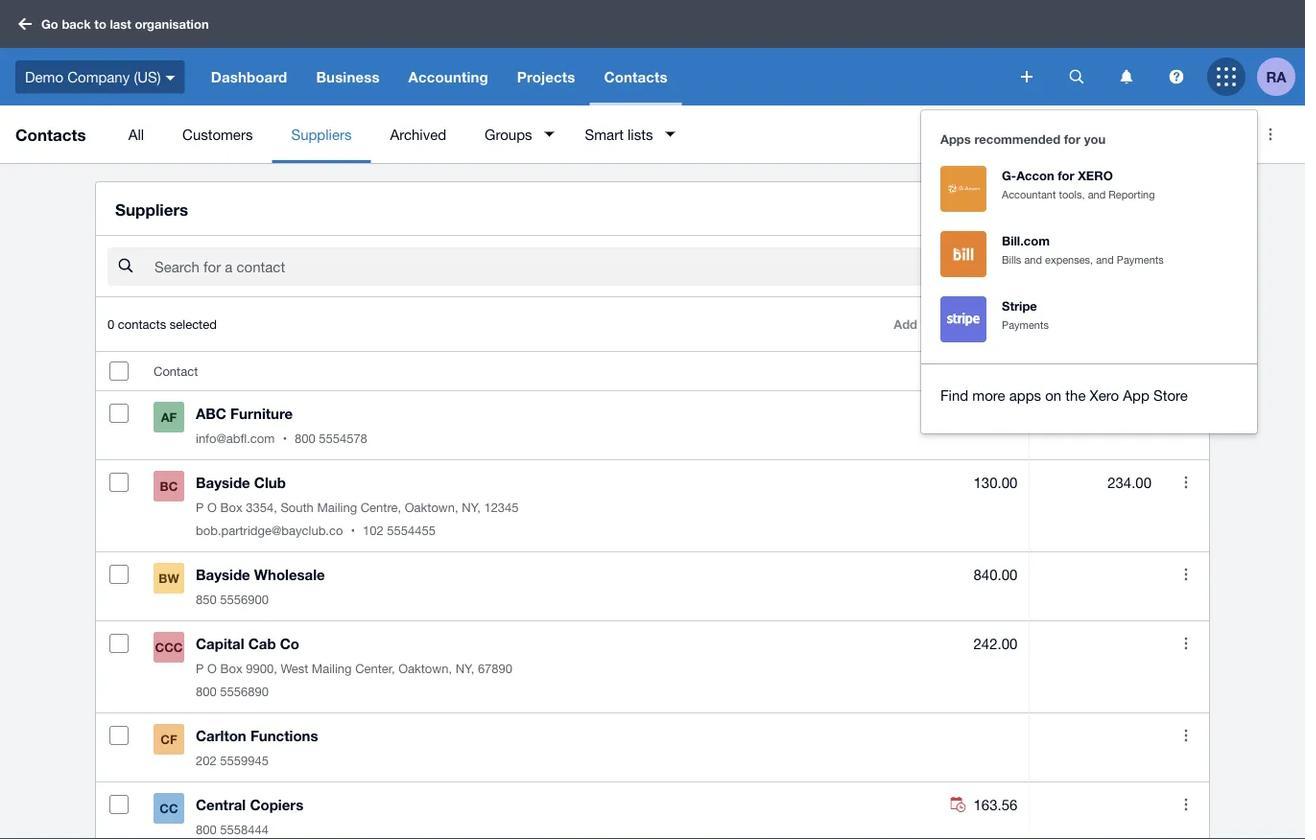 Task type: locate. For each thing, give the bounding box(es) containing it.
bayside inside the bayside club p o box 3354, south mailing centre, oaktown, ny, 12345 bob.partridge@bayclub.co • 102 5554455
[[196, 474, 250, 492]]

and down bill.com
[[1025, 253, 1043, 266]]

bayside inside bayside wholesale 850 5556900
[[196, 567, 250, 584]]

mailing
[[317, 500, 357, 515], [312, 662, 352, 677]]

for up tools,
[[1058, 168, 1075, 183]]

for for recommended
[[1064, 132, 1081, 146]]

1 horizontal spatial to
[[921, 317, 933, 332]]

on
[[1046, 387, 1062, 404]]

1 bayside from the top
[[196, 474, 250, 492]]

business button
[[302, 48, 394, 106]]

0 vertical spatial to
[[94, 17, 106, 31]]

0 horizontal spatial •
[[283, 431, 287, 446]]

owe for you owe
[[995, 364, 1018, 379]]

0 vertical spatial for
[[1064, 132, 1081, 146]]

0 vertical spatial mailing
[[317, 500, 357, 515]]

svg image
[[18, 18, 32, 30], [1121, 70, 1133, 84], [1170, 70, 1184, 84]]

0 vertical spatial box
[[220, 500, 243, 515]]

o down capital
[[207, 662, 217, 677]]

1 vertical spatial p
[[196, 662, 204, 677]]

2 box from the top
[[220, 662, 243, 677]]

bayside for bayside club
[[196, 474, 250, 492]]

1 horizontal spatial owe
[[1129, 364, 1152, 379]]

1 vertical spatial bayside
[[196, 567, 250, 584]]

more row options image for bayside club
[[1167, 464, 1206, 502]]

1 p from the top
[[196, 500, 204, 515]]

(us)
[[134, 68, 161, 85]]

stripe
[[1002, 299, 1038, 313]]

0 vertical spatial more row options image
[[1167, 464, 1206, 502]]

west
[[281, 662, 308, 677]]

tools,
[[1059, 188, 1085, 201]]

payments
[[1117, 253, 1164, 266], [1002, 319, 1049, 331]]

1 horizontal spatial payments
[[1117, 253, 1164, 266]]

lists
[[628, 126, 653, 143]]

1 vertical spatial 800
[[196, 685, 217, 700]]

oaktown,
[[405, 500, 458, 515], [399, 662, 452, 677]]

oaktown, right center,
[[399, 662, 452, 677]]

banner
[[0, 0, 1306, 434]]

1 vertical spatial •
[[351, 523, 355, 538]]

1 o from the top
[[207, 500, 217, 515]]

0 vertical spatial bayside
[[196, 474, 250, 492]]

1 horizontal spatial •
[[351, 523, 355, 538]]

p
[[196, 500, 204, 515], [196, 662, 204, 677]]

reporting
[[1109, 188, 1155, 201]]

find more apps on the xero app store button
[[922, 376, 1258, 415]]

800 left 5554578
[[295, 431, 315, 446]]

and down xero
[[1088, 188, 1106, 201]]

add to group button
[[882, 309, 1000, 340]]

1 vertical spatial payments
[[1002, 319, 1049, 331]]

oaktown, up 5554455
[[405, 500, 458, 515]]

800 down central
[[196, 823, 217, 838]]

5558444
[[220, 823, 269, 838]]

0 vertical spatial suppliers
[[291, 126, 352, 143]]

800
[[295, 431, 315, 446], [196, 685, 217, 700], [196, 823, 217, 838]]

group
[[937, 317, 972, 332]]

2 p from the top
[[196, 662, 204, 677]]

0 vertical spatial contacts
[[604, 68, 668, 85]]

they
[[1098, 364, 1125, 379]]

owe right you
[[995, 364, 1018, 379]]

o left 3354,
[[207, 500, 217, 515]]

to right add
[[921, 317, 933, 332]]

0 horizontal spatial owe
[[995, 364, 1018, 379]]

bill.com
[[1002, 233, 1050, 248]]

apps recommended for you
[[941, 132, 1106, 146]]

and right expenses,
[[1097, 253, 1114, 266]]

bob.partridge@bayclub.co
[[196, 523, 343, 538]]

suppliers
[[291, 126, 352, 143], [115, 200, 188, 219]]

g-accon for xero accountant tools, and reporting
[[1002, 168, 1155, 201]]

0 vertical spatial payments
[[1117, 253, 1164, 266]]

130.00 link
[[974, 472, 1018, 495]]

box
[[220, 500, 243, 515], [220, 662, 243, 677]]

2 owe from the left
[[1129, 364, 1152, 379]]

expenses,
[[1045, 253, 1094, 266]]

2 vertical spatial 800
[[196, 823, 217, 838]]

go
[[41, 17, 58, 31]]

1 vertical spatial mailing
[[312, 662, 352, 677]]

242.00 link
[[974, 633, 1018, 656]]

0 horizontal spatial to
[[94, 17, 106, 31]]

0 vertical spatial oaktown,
[[405, 500, 458, 515]]

more row options image
[[1167, 464, 1206, 502], [1167, 556, 1206, 594], [1167, 625, 1206, 664]]

0 vertical spatial ny,
[[462, 500, 481, 515]]

contacts down demo
[[15, 125, 86, 144]]

bayside
[[196, 474, 250, 492], [196, 567, 250, 584]]

0 vertical spatial 800
[[295, 431, 315, 446]]

to inside popup button
[[921, 317, 933, 332]]

box inside capital cab co p o box 9900, west mailing center, oaktown, ny, 67890 800 5556890
[[220, 662, 243, 677]]

o inside the bayside club p o box 3354, south mailing centre, oaktown, ny, 12345 bob.partridge@bayclub.co • 102 5554455
[[207, 500, 217, 515]]

suppliers down "business" dropdown button
[[291, 126, 352, 143]]

svg image inside demo company (us) 'popup button'
[[166, 76, 175, 80]]

800 left 5556890
[[196, 685, 217, 700]]

p left 3354,
[[196, 500, 204, 515]]

club
[[254, 474, 286, 492]]

abc
[[196, 405, 227, 423]]

mailing right south
[[317, 500, 357, 515]]

1 vertical spatial o
[[207, 662, 217, 677]]

suppliers inside button
[[291, 126, 352, 143]]

0 horizontal spatial contacts
[[15, 125, 86, 144]]

find more apps on the xero app store
[[941, 387, 1188, 404]]

central copiers 800 5558444
[[196, 797, 304, 838]]

1 horizontal spatial svg image
[[1121, 70, 1133, 84]]

mailing right west
[[312, 662, 352, 677]]

ny, inside capital cab co p o box 9900, west mailing center, oaktown, ny, 67890 800 5556890
[[456, 662, 474, 677]]

bayside up 850
[[196, 567, 250, 584]]

more row options image
[[1167, 717, 1206, 756], [1167, 786, 1206, 825]]

2 more row options image from the top
[[1167, 786, 1206, 825]]

bill.com bills and expenses, and payments
[[1002, 233, 1164, 266]]

3354,
[[246, 500, 277, 515]]

cab
[[248, 636, 276, 653]]

the
[[1066, 387, 1086, 404]]

wholesale
[[254, 567, 325, 584]]

p down capital
[[196, 662, 204, 677]]

navigation containing dashboard
[[197, 48, 1008, 106]]

oaktown, inside the bayside club p o box 3354, south mailing centre, oaktown, ny, 12345 bob.partridge@bayclub.co • 102 5554455
[[405, 500, 458, 515]]

1 vertical spatial ny,
[[456, 662, 474, 677]]

contacts button
[[590, 48, 682, 106]]

242.00
[[974, 636, 1018, 653]]

box inside the bayside club p o box 3354, south mailing centre, oaktown, ny, 12345 bob.partridge@bayclub.co • 102 5554455
[[220, 500, 243, 515]]

stripe payments
[[1002, 299, 1049, 331]]

1 vertical spatial oaktown,
[[399, 662, 452, 677]]

130.00
[[974, 474, 1018, 491]]

0 vertical spatial o
[[207, 500, 217, 515]]

2 vertical spatial more row options image
[[1167, 625, 1206, 664]]

ny, left 12345
[[462, 500, 481, 515]]

accountant
[[1002, 188, 1056, 201]]

•
[[283, 431, 287, 446], [351, 523, 355, 538]]

1 owe from the left
[[995, 364, 1018, 379]]

contact list table element
[[96, 353, 1210, 840]]

3 more row options image from the top
[[1167, 625, 1206, 664]]

contacts
[[604, 68, 668, 85], [15, 125, 86, 144]]

contacts up lists
[[604, 68, 668, 85]]

smart lists
[[585, 126, 653, 143]]

add
[[894, 317, 918, 332]]

1 vertical spatial more row options image
[[1167, 786, 1206, 825]]

234.00 link
[[1108, 472, 1152, 495]]

ny, inside the bayside club p o box 3354, south mailing centre, oaktown, ny, 12345 bob.partridge@bayclub.co • 102 5554455
[[462, 500, 481, 515]]

ny,
[[462, 500, 481, 515], [456, 662, 474, 677]]

to
[[94, 17, 106, 31], [921, 317, 933, 332]]

5556890
[[220, 685, 269, 700]]

add to group
[[894, 317, 972, 332]]

menu
[[109, 106, 1121, 163]]

merge button
[[1012, 309, 1096, 340]]

2 o from the top
[[207, 662, 217, 677]]

contacts inside dropdown button
[[604, 68, 668, 85]]

ra
[[1267, 68, 1287, 85]]

demo company (us)
[[25, 68, 161, 85]]

svg image
[[1217, 67, 1236, 86], [1070, 70, 1084, 84], [1021, 71, 1033, 83], [166, 76, 175, 80]]

customers button
[[163, 106, 272, 163]]

5554578
[[319, 431, 368, 446]]

5554455
[[387, 523, 436, 538]]

800 inside abc furniture info@abfl.com • 800 5554578
[[295, 431, 315, 446]]

1 vertical spatial box
[[220, 662, 243, 677]]

box up 5556890
[[220, 662, 243, 677]]

copiers
[[250, 797, 304, 814]]

centre,
[[361, 500, 401, 515]]

0 vertical spatial •
[[283, 431, 287, 446]]

contact
[[154, 364, 198, 379]]

9900,
[[246, 662, 277, 677]]

• down furniture on the left of the page
[[283, 431, 287, 446]]

840.00 link
[[974, 564, 1018, 587]]

menu containing all
[[109, 106, 1121, 163]]

for left you
[[1064, 132, 1081, 146]]

app recommendations element
[[922, 156, 1258, 352]]

capital cab co p o box 9900, west mailing center, oaktown, ny, 67890 800 5556890
[[196, 636, 513, 700]]

o inside capital cab co p o box 9900, west mailing center, oaktown, ny, 67890 800 5556890
[[207, 662, 217, 677]]

0 horizontal spatial svg image
[[18, 18, 32, 30]]

1 box from the top
[[220, 500, 243, 515]]

to left last
[[94, 17, 106, 31]]

234.00
[[1108, 474, 1152, 491]]

1 horizontal spatial suppliers
[[291, 126, 352, 143]]

2 more row options image from the top
[[1167, 556, 1206, 594]]

owe
[[995, 364, 1018, 379], [1129, 364, 1152, 379]]

cf
[[161, 733, 177, 748]]

ny, left 67890
[[456, 662, 474, 677]]

for inside g-accon for xero accountant tools, and reporting
[[1058, 168, 1075, 183]]

for for accon
[[1058, 168, 1075, 183]]

202
[[196, 754, 217, 769]]

app
[[1124, 387, 1150, 404]]

owe up app
[[1129, 364, 1152, 379]]

1 more row options image from the top
[[1167, 717, 1206, 756]]

2 horizontal spatial svg image
[[1170, 70, 1184, 84]]

1 vertical spatial more row options image
[[1167, 556, 1206, 594]]

you
[[970, 364, 991, 379]]

1 horizontal spatial contacts
[[604, 68, 668, 85]]

163.56 link
[[951, 794, 1018, 817]]

1 vertical spatial for
[[1058, 168, 1075, 183]]

box left 3354,
[[220, 500, 243, 515]]

1 more row options image from the top
[[1167, 464, 1206, 502]]

bayside club p o box 3354, south mailing centre, oaktown, ny, 12345 bob.partridge@bayclub.co • 102 5554455
[[196, 474, 519, 538]]

accounting button
[[394, 48, 503, 106]]

bw
[[159, 571, 179, 586]]

0 vertical spatial more row options image
[[1167, 717, 1206, 756]]

navigation
[[197, 48, 1008, 106]]

5559945
[[220, 754, 269, 769]]

1 vertical spatial suppliers
[[115, 200, 188, 219]]

suppliers down 'all' button
[[115, 200, 188, 219]]

2 bayside from the top
[[196, 567, 250, 584]]

• left 102
[[351, 523, 355, 538]]

1 vertical spatial to
[[921, 317, 933, 332]]

ccc
[[155, 641, 183, 655]]

bayside up 3354,
[[196, 474, 250, 492]]

0 vertical spatial p
[[196, 500, 204, 515]]



Task type: vqa. For each thing, say whether or not it's contained in the screenshot.
bill.com bills and expenses, and payments
yes



Task type: describe. For each thing, give the bounding box(es) containing it.
apps
[[1010, 387, 1042, 404]]

navigation inside banner
[[197, 48, 1008, 106]]

Search for a contact field
[[153, 249, 1100, 285]]

co
[[280, 636, 300, 653]]

800 inside central copiers 800 5558444
[[196, 823, 217, 838]]

central
[[196, 797, 246, 814]]

business
[[316, 68, 380, 85]]

bayside for bayside wholesale
[[196, 567, 250, 584]]

store
[[1154, 387, 1188, 404]]

demo
[[25, 68, 63, 85]]

apps
[[941, 132, 971, 146]]

dashboard
[[211, 68, 287, 85]]

name
[[1142, 258, 1183, 276]]

102
[[363, 523, 384, 538]]

capital
[[196, 636, 244, 653]]

company
[[67, 68, 130, 85]]

oaktown, inside capital cab co p o box 9900, west mailing center, oaktown, ny, 67890 800 5556890
[[399, 662, 452, 677]]

bc
[[160, 479, 178, 494]]

1 vertical spatial contacts
[[15, 125, 86, 144]]

carlton functions 202 5559945
[[196, 728, 318, 769]]

to inside banner
[[94, 17, 106, 31]]

name button
[[1112, 248, 1198, 286]]

smart lists button
[[566, 106, 687, 163]]

163.56
[[974, 797, 1018, 814]]

last
[[110, 17, 131, 31]]

all button
[[109, 106, 163, 163]]

center,
[[355, 662, 395, 677]]

more
[[973, 387, 1006, 404]]

p inside capital cab co p o box 9900, west mailing center, oaktown, ny, 67890 800 5556890
[[196, 662, 204, 677]]

more row options image for capital cab co
[[1167, 625, 1206, 664]]

archived
[[390, 126, 446, 143]]

ra button
[[1258, 48, 1306, 106]]

• inside the bayside club p o box 3354, south mailing centre, oaktown, ny, 12345 bob.partridge@bayclub.co • 102 5554455
[[351, 523, 355, 538]]

0 contacts selected
[[108, 317, 217, 332]]

bills
[[1002, 253, 1022, 266]]

you
[[1085, 132, 1106, 146]]

850
[[196, 593, 217, 607]]

mailing inside the bayside club p o box 3354, south mailing centre, oaktown, ny, 12345 bob.partridge@bayclub.co • 102 5554455
[[317, 500, 357, 515]]

projects
[[517, 68, 575, 85]]

67890
[[478, 662, 513, 677]]

more row options image for functions
[[1167, 717, 1206, 756]]

organisation
[[135, 17, 209, 31]]

xero
[[1078, 168, 1113, 183]]

accon
[[1017, 168, 1055, 183]]

find more apps on the xero app store group
[[922, 110, 1258, 434]]

groups button
[[466, 106, 566, 163]]

actions menu image
[[1252, 115, 1290, 154]]

merge
[[1047, 317, 1084, 332]]

mailing inside capital cab co p o box 9900, west mailing center, oaktown, ny, 67890 800 5556890
[[312, 662, 352, 677]]

0
[[108, 317, 114, 332]]

more row options image for copiers
[[1167, 786, 1206, 825]]

abc furniture info@abfl.com • 800 5554578
[[196, 405, 368, 446]]

• inside abc furniture info@abfl.com • 800 5554578
[[283, 431, 287, 446]]

1,150.00
[[962, 405, 1018, 422]]

recommended
[[975, 132, 1061, 146]]

owe for they owe
[[1129, 364, 1152, 379]]

800 inside capital cab co p o box 9900, west mailing center, oaktown, ny, 67890 800 5556890
[[196, 685, 217, 700]]

functions
[[250, 728, 318, 745]]

af
[[161, 410, 177, 425]]

banner containing dashboard
[[0, 0, 1306, 434]]

p inside the bayside club p o box 3354, south mailing centre, oaktown, ny, 12345 bob.partridge@bayclub.co • 102 5554455
[[196, 500, 204, 515]]

bayside wholesale 850 5556900
[[196, 567, 325, 607]]

smart
[[585, 126, 624, 143]]

0 horizontal spatial payments
[[1002, 319, 1049, 331]]

svg image inside go back to last organisation link
[[18, 18, 32, 30]]

accounting
[[409, 68, 488, 85]]

12345
[[484, 500, 519, 515]]

5556900
[[220, 593, 269, 607]]

suppliers button
[[272, 106, 371, 163]]

carlton
[[196, 728, 247, 745]]

more row options image for bayside wholesale
[[1167, 556, 1206, 594]]

you owe
[[970, 364, 1018, 379]]

back
[[62, 17, 91, 31]]

furniture
[[231, 405, 293, 423]]

demo company (us) button
[[0, 48, 197, 106]]

and inside g-accon for xero accountant tools, and reporting
[[1088, 188, 1106, 201]]

go back to last organisation link
[[12, 7, 220, 41]]

info@abfl.com
[[196, 431, 275, 446]]

selected
[[170, 317, 217, 332]]

payments inside bill.com bills and expenses, and payments
[[1117, 253, 1164, 266]]

find
[[941, 387, 969, 404]]

0 horizontal spatial suppliers
[[115, 200, 188, 219]]

projects button
[[503, 48, 590, 106]]

xero
[[1090, 387, 1120, 404]]



